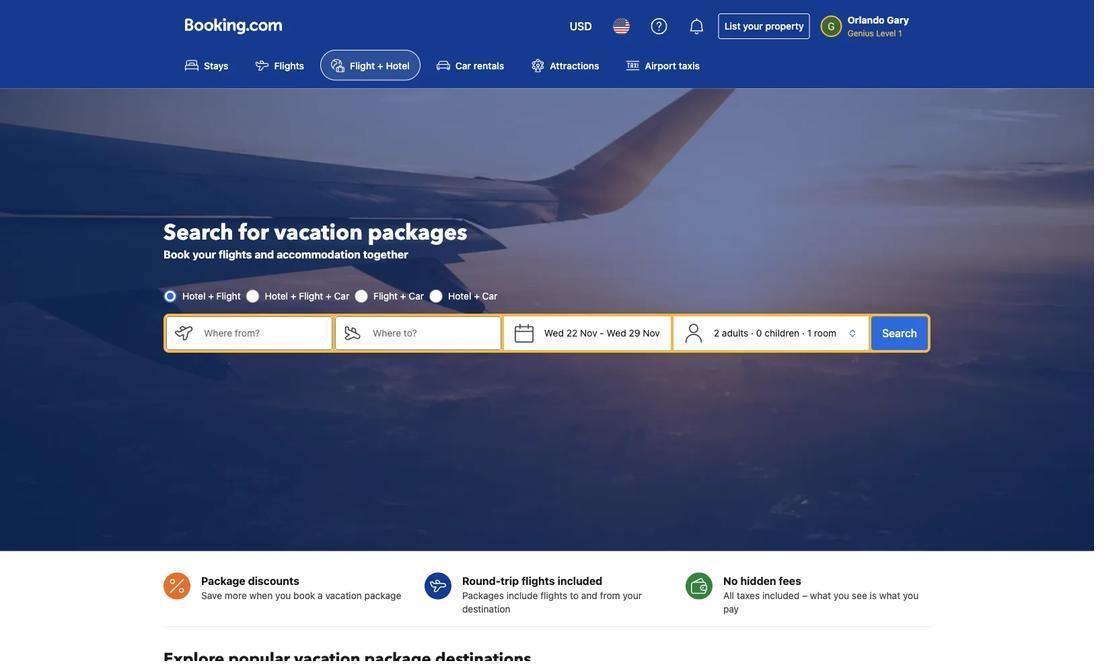 Task type: describe. For each thing, give the bounding box(es) containing it.
vacation inside package discounts save more when you book a vacation package
[[326, 590, 362, 601]]

usd button
[[562, 10, 600, 42]]

book
[[294, 590, 315, 601]]

more
[[225, 590, 247, 601]]

list your property
[[725, 21, 804, 32]]

–
[[803, 590, 808, 601]]

flights
[[274, 60, 304, 71]]

all
[[724, 590, 735, 601]]

hotel + flight + car
[[265, 291, 350, 302]]

+ for flight + hotel
[[378, 60, 384, 71]]

2 adults · 0 children · 1 room
[[714, 328, 837, 339]]

see
[[852, 590, 868, 601]]

flight + hotel
[[350, 60, 410, 71]]

Where to? field
[[362, 316, 502, 350]]

list
[[725, 21, 741, 32]]

1 · from the left
[[751, 328, 754, 339]]

wed 22 nov - wed 29 nov
[[545, 328, 660, 339]]

rentals
[[474, 60, 504, 71]]

save
[[201, 590, 222, 601]]

stays
[[204, 60, 229, 71]]

packages
[[463, 590, 504, 601]]

discounts
[[248, 574, 300, 587]]

to
[[570, 590, 579, 601]]

1 vertical spatial 1
[[808, 328, 812, 339]]

airport taxis link
[[616, 50, 711, 80]]

destination
[[463, 603, 511, 614]]

attractions link
[[521, 50, 610, 80]]

+ for hotel + flight
[[208, 291, 214, 302]]

orlando
[[848, 14, 885, 26]]

level
[[877, 28, 897, 38]]

accommodation
[[277, 248, 361, 261]]

packages
[[368, 218, 467, 247]]

gary
[[888, 14, 910, 26]]

flights for for
[[219, 248, 252, 261]]

2 you from the left
[[834, 590, 850, 601]]

2 · from the left
[[803, 328, 805, 339]]

taxes
[[737, 590, 760, 601]]

fees
[[779, 574, 802, 587]]

included inside round-trip flights included packages include flights to and from your destination
[[558, 574, 603, 587]]

and inside search for vacation packages book your flights and accommodation together
[[255, 248, 274, 261]]

your inside search for vacation packages book your flights and accommodation together
[[193, 248, 216, 261]]

1 vertical spatial flights
[[522, 574, 555, 587]]

2 nov from the left
[[643, 328, 660, 339]]

stays link
[[174, 50, 239, 80]]

hotel for hotel + flight + car
[[265, 291, 288, 302]]

round-
[[463, 574, 501, 587]]

flight + hotel link
[[321, 50, 421, 80]]

29
[[629, 328, 641, 339]]

hotel for hotel + car
[[448, 291, 472, 302]]

search for search for vacation packages book your flights and accommodation together
[[164, 218, 234, 247]]

round-trip flights included packages include flights to and from your destination
[[463, 574, 642, 614]]

package
[[365, 590, 402, 601]]

package
[[201, 574, 246, 587]]

your inside round-trip flights included packages include flights to and from your destination
[[623, 590, 642, 601]]

search for vacation packages book your flights and accommodation together
[[164, 218, 467, 261]]

car rentals link
[[426, 50, 515, 80]]

airport taxis
[[645, 60, 700, 71]]

hotel inside flight + hotel link
[[386, 60, 410, 71]]

genius
[[848, 28, 874, 38]]

+ for hotel + flight + car
[[291, 291, 297, 302]]

+ for flight + car
[[401, 291, 406, 302]]

1 inside orlando gary genius level 1
[[899, 28, 903, 38]]

and inside round-trip flights included packages include flights to and from your destination
[[582, 590, 598, 601]]



Task type: locate. For each thing, give the bounding box(es) containing it.
when
[[250, 590, 273, 601]]

0
[[757, 328, 763, 339]]

include
[[507, 590, 538, 601]]

1 vertical spatial included
[[763, 590, 800, 601]]

car
[[456, 60, 471, 71], [334, 291, 350, 302], [409, 291, 424, 302], [483, 291, 498, 302]]

your right book
[[193, 248, 216, 261]]

airport
[[645, 60, 677, 71]]

trip
[[501, 574, 519, 587]]

1 horizontal spatial your
[[623, 590, 642, 601]]

0 vertical spatial and
[[255, 248, 274, 261]]

·
[[751, 328, 754, 339], [803, 328, 805, 339]]

3 you from the left
[[904, 590, 919, 601]]

a
[[318, 590, 323, 601]]

1 horizontal spatial and
[[582, 590, 598, 601]]

+
[[378, 60, 384, 71], [208, 291, 214, 302], [291, 291, 297, 302], [326, 291, 332, 302], [401, 291, 406, 302], [474, 291, 480, 302]]

children
[[765, 328, 800, 339]]

0 horizontal spatial 1
[[808, 328, 812, 339]]

flights link
[[245, 50, 315, 80]]

0 vertical spatial 1
[[899, 28, 903, 38]]

vacation right a
[[326, 590, 362, 601]]

0 vertical spatial search
[[164, 218, 234, 247]]

included inside no hidden fees all taxes included – what you see is what you pay
[[763, 590, 800, 601]]

0 horizontal spatial you
[[275, 590, 291, 601]]

taxis
[[679, 60, 700, 71]]

0 horizontal spatial wed
[[545, 328, 564, 339]]

Where from? field
[[193, 316, 333, 350]]

hotel + flight
[[182, 291, 241, 302]]

flight + car
[[374, 291, 424, 302]]

2 horizontal spatial you
[[904, 590, 919, 601]]

vacation up accommodation
[[274, 218, 363, 247]]

wed
[[545, 328, 564, 339], [607, 328, 627, 339]]

list your property link
[[719, 13, 810, 39]]

0 horizontal spatial nov
[[580, 328, 598, 339]]

included down "fees"
[[763, 590, 800, 601]]

vacation
[[274, 218, 363, 247], [326, 590, 362, 601]]

search for search
[[883, 327, 918, 340]]

flights for trip
[[541, 590, 568, 601]]

nov
[[580, 328, 598, 339], [643, 328, 660, 339]]

1 horizontal spatial search
[[883, 327, 918, 340]]

hidden
[[741, 574, 777, 587]]

no hidden fees all taxes included – what you see is what you pay
[[724, 574, 919, 614]]

1 what from the left
[[810, 590, 832, 601]]

your inside the list your property link
[[744, 21, 763, 32]]

included
[[558, 574, 603, 587], [763, 590, 800, 601]]

and
[[255, 248, 274, 261], [582, 590, 598, 601]]

0 vertical spatial vacation
[[274, 218, 363, 247]]

together
[[363, 248, 409, 261]]

1 horizontal spatial ·
[[803, 328, 805, 339]]

property
[[766, 21, 804, 32]]

2
[[714, 328, 720, 339]]

0 vertical spatial included
[[558, 574, 603, 587]]

1 horizontal spatial nov
[[643, 328, 660, 339]]

-
[[600, 328, 605, 339]]

you down discounts
[[275, 590, 291, 601]]

attractions
[[550, 60, 600, 71]]

0 horizontal spatial and
[[255, 248, 274, 261]]

package discounts save more when you book a vacation package
[[201, 574, 402, 601]]

and right to
[[582, 590, 598, 601]]

vacation inside search for vacation packages book your flights and accommodation together
[[274, 218, 363, 247]]

adults
[[722, 328, 749, 339]]

you
[[275, 590, 291, 601], [834, 590, 850, 601], [904, 590, 919, 601]]

flights inside search for vacation packages book your flights and accommodation together
[[219, 248, 252, 261]]

orlando gary genius level 1
[[848, 14, 910, 38]]

1 vertical spatial and
[[582, 590, 598, 601]]

what
[[810, 590, 832, 601], [880, 590, 901, 601]]

2 what from the left
[[880, 590, 901, 601]]

1 vertical spatial search
[[883, 327, 918, 340]]

your
[[744, 21, 763, 32], [193, 248, 216, 261], [623, 590, 642, 601]]

search
[[164, 218, 234, 247], [883, 327, 918, 340]]

flights left to
[[541, 590, 568, 601]]

hotel for hotel + flight
[[182, 291, 206, 302]]

1 horizontal spatial what
[[880, 590, 901, 601]]

2 horizontal spatial your
[[744, 21, 763, 32]]

usd
[[570, 20, 592, 33]]

nov left -
[[580, 328, 598, 339]]

you left see
[[834, 590, 850, 601]]

car rentals
[[456, 60, 504, 71]]

booking.com online hotel reservations image
[[185, 18, 282, 34]]

wed right -
[[607, 328, 627, 339]]

is
[[870, 590, 877, 601]]

0 horizontal spatial your
[[193, 248, 216, 261]]

0 vertical spatial flights
[[219, 248, 252, 261]]

search button
[[872, 316, 928, 350]]

no
[[724, 574, 738, 587]]

from
[[600, 590, 621, 601]]

you inside package discounts save more when you book a vacation package
[[275, 590, 291, 601]]

flights down for
[[219, 248, 252, 261]]

for
[[239, 218, 269, 247]]

what right –
[[810, 590, 832, 601]]

hotel
[[386, 60, 410, 71], [182, 291, 206, 302], [265, 291, 288, 302], [448, 291, 472, 302]]

flights up include
[[522, 574, 555, 587]]

wed left 22
[[545, 328, 564, 339]]

22
[[567, 328, 578, 339]]

search inside search for vacation packages book your flights and accommodation together
[[164, 218, 234, 247]]

1 horizontal spatial included
[[763, 590, 800, 601]]

2 wed from the left
[[607, 328, 627, 339]]

nov right 29
[[643, 328, 660, 339]]

1 left room in the right of the page
[[808, 328, 812, 339]]

room
[[815, 328, 837, 339]]

pay
[[724, 603, 739, 614]]

flight
[[350, 60, 375, 71], [217, 291, 241, 302], [299, 291, 323, 302], [374, 291, 398, 302]]

0 horizontal spatial included
[[558, 574, 603, 587]]

1 horizontal spatial wed
[[607, 328, 627, 339]]

1 vertical spatial your
[[193, 248, 216, 261]]

hotel + car
[[448, 291, 498, 302]]

2 vertical spatial your
[[623, 590, 642, 601]]

· right children
[[803, 328, 805, 339]]

1 nov from the left
[[580, 328, 598, 339]]

1 wed from the left
[[545, 328, 564, 339]]

+ for hotel + car
[[474, 291, 480, 302]]

1 horizontal spatial you
[[834, 590, 850, 601]]

1 vertical spatial vacation
[[326, 590, 362, 601]]

1
[[899, 28, 903, 38], [808, 328, 812, 339]]

0 horizontal spatial ·
[[751, 328, 754, 339]]

0 horizontal spatial search
[[164, 218, 234, 247]]

1 horizontal spatial 1
[[899, 28, 903, 38]]

1 you from the left
[[275, 590, 291, 601]]

you right is
[[904, 590, 919, 601]]

· left the 0
[[751, 328, 754, 339]]

included up to
[[558, 574, 603, 587]]

2 vertical spatial flights
[[541, 590, 568, 601]]

search inside the search button
[[883, 327, 918, 340]]

0 vertical spatial your
[[744, 21, 763, 32]]

your right the 'from'
[[623, 590, 642, 601]]

flights
[[219, 248, 252, 261], [522, 574, 555, 587], [541, 590, 568, 601]]

what right is
[[880, 590, 901, 601]]

0 horizontal spatial what
[[810, 590, 832, 601]]

book
[[164, 248, 190, 261]]

and down for
[[255, 248, 274, 261]]

your right list
[[744, 21, 763, 32]]

1 down gary
[[899, 28, 903, 38]]



Task type: vqa. For each thing, say whether or not it's contained in the screenshot.
'-' inside the Honolulu, United States of America Flights from Los Angeles International Airport Nov 21 - Nov 28 · Round trip
no



